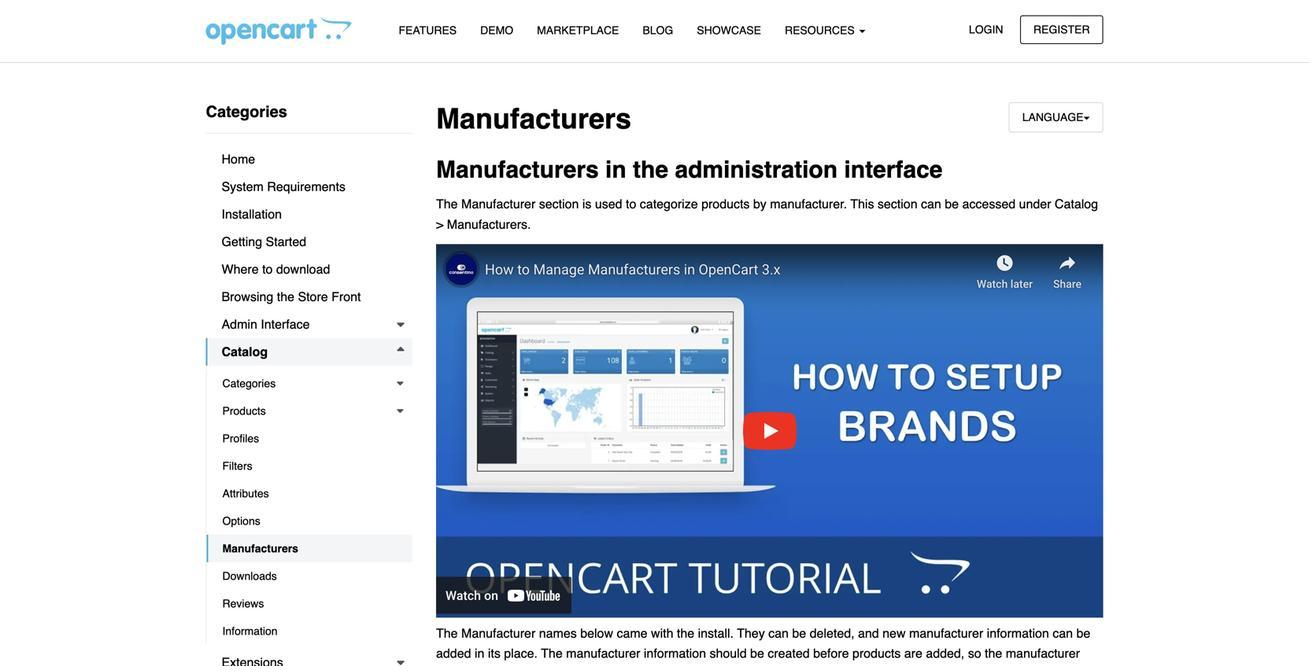 Task type: vqa. For each thing, say whether or not it's contained in the screenshot.
Demo
yes



Task type: describe. For each thing, give the bounding box(es) containing it.
>
[[436, 217, 443, 232]]

install.
[[698, 627, 734, 641]]

is
[[582, 197, 592, 212]]

1 horizontal spatial manufacturer
[[909, 627, 983, 641]]

manufacturer for manufacturers.
[[461, 197, 536, 212]]

blog
[[643, 24, 673, 37]]

the for the manufacturer section is used to categorize products by manufacturer. this section can be accessed under catalog > manufacturers.
[[436, 197, 458, 212]]

this
[[850, 197, 874, 212]]

manufacturers in the administration interface
[[436, 156, 943, 184]]

system requirements
[[222, 179, 345, 194]]

home link
[[206, 146, 412, 173]]

profiles link
[[207, 425, 412, 453]]

administration
[[675, 156, 838, 184]]

browsing the store front
[[222, 290, 361, 304]]

to inside the manufacturer section is used to categorize products by manufacturer. this section can be accessed under catalog > manufacturers.
[[626, 197, 636, 212]]

register link
[[1020, 15, 1103, 44]]

getting
[[222, 235, 262, 249]]

admin interface
[[222, 317, 310, 332]]

filters
[[222, 460, 252, 473]]

products inside the manufacturer names below came with the install. they can be deleted, and new manufacturer information can be added in its place. the manufacturer information should be created before products are added, so the manufacture
[[852, 647, 901, 661]]

catalog link
[[206, 338, 412, 366]]

language
[[1022, 111, 1084, 124]]

options link
[[207, 508, 412, 535]]

reviews
[[222, 598, 264, 610]]

getting started link
[[206, 228, 412, 256]]

features link
[[387, 17, 468, 44]]

catalog inside the manufacturer section is used to categorize products by manufacturer. this section can be accessed under catalog > manufacturers.
[[1055, 197, 1098, 212]]

be inside the manufacturer section is used to categorize products by manufacturer. this section can be accessed under catalog > manufacturers.
[[945, 197, 959, 212]]

options
[[222, 515, 260, 528]]

login link
[[956, 15, 1017, 44]]

came
[[617, 627, 648, 641]]

manufacturers.
[[447, 217, 531, 232]]

where
[[222, 262, 259, 277]]

getting started
[[222, 235, 306, 249]]

before
[[813, 647, 849, 661]]

language button
[[1009, 102, 1103, 133]]

marketplace
[[537, 24, 619, 37]]

the for the manufacturer names below came with the install. they can be deleted, and new manufacturer information can be added in its place. the manufacturer information should be created before products are added, so the manufacture
[[436, 627, 458, 641]]

system requirements link
[[206, 173, 412, 201]]

installation
[[222, 207, 282, 222]]

register
[[1034, 23, 1090, 36]]

in inside the manufacturer names below came with the install. they can be deleted, and new manufacturer information can be added in its place. the manufacturer information should be created before products are added, so the manufacture
[[475, 647, 484, 661]]

interface
[[261, 317, 310, 332]]

with
[[651, 627, 673, 641]]

reviews link
[[207, 590, 412, 618]]

demo link
[[468, 17, 525, 44]]

information link
[[207, 618, 412, 646]]

deleted,
[[810, 627, 855, 641]]

by
[[753, 197, 767, 212]]

front
[[332, 290, 361, 304]]

manufacturer.
[[770, 197, 847, 212]]

1 horizontal spatial information
[[987, 627, 1049, 641]]

0 horizontal spatial information
[[644, 647, 706, 661]]

they
[[737, 627, 765, 641]]

browsing the store front link
[[206, 283, 412, 311]]

products link
[[207, 398, 412, 425]]

features
[[399, 24, 457, 37]]

its
[[488, 647, 501, 661]]

can inside the manufacturer section is used to categorize products by manufacturer. this section can be accessed under catalog > manufacturers.
[[921, 197, 941, 212]]

installation link
[[206, 201, 412, 228]]

filters link
[[207, 453, 412, 480]]

the manufacturer names below came with the install. they can be deleted, and new manufacturer information can be added in its place. the manufacturer information should be created before products are added, so the manufacture
[[436, 627, 1090, 667]]

place.
[[504, 647, 538, 661]]

new
[[883, 627, 906, 641]]

browsing
[[222, 290, 273, 304]]

attributes
[[222, 488, 269, 500]]

system
[[222, 179, 264, 194]]

1 section from the left
[[539, 197, 579, 212]]

added
[[436, 647, 471, 661]]

accessed
[[962, 197, 1016, 212]]

started
[[266, 235, 306, 249]]



Task type: locate. For each thing, give the bounding box(es) containing it.
0 vertical spatial information
[[987, 627, 1049, 641]]

to
[[626, 197, 636, 212], [262, 262, 273, 277]]

marketplace link
[[525, 17, 631, 44]]

0 horizontal spatial manufacturer
[[566, 647, 640, 661]]

1 vertical spatial manufacturer
[[461, 627, 536, 641]]

attributes link
[[207, 480, 412, 508]]

admin
[[222, 317, 257, 332]]

manufacturer inside the manufacturer names below came with the install. they can be deleted, and new manufacturer information can be added in its place. the manufacturer information should be created before products are added, so the manufacture
[[461, 627, 536, 641]]

2 vertical spatial the
[[541, 647, 563, 661]]

information
[[222, 625, 278, 638]]

home
[[222, 152, 255, 166]]

catalog inside "link"
[[222, 345, 268, 359]]

below
[[580, 627, 613, 641]]

the right with
[[677, 627, 694, 641]]

can
[[921, 197, 941, 212], [768, 627, 789, 641], [1053, 627, 1073, 641]]

products left by
[[701, 197, 750, 212]]

0 horizontal spatial in
[[475, 647, 484, 661]]

the right "so"
[[985, 647, 1002, 661]]

manufacturer
[[461, 197, 536, 212], [461, 627, 536, 641]]

created
[[768, 647, 810, 661]]

profiles
[[222, 433, 259, 445]]

names
[[539, 627, 577, 641]]

1 horizontal spatial products
[[852, 647, 901, 661]]

1 vertical spatial manufacturers
[[436, 156, 599, 184]]

in up used
[[605, 156, 626, 184]]

to right used
[[626, 197, 636, 212]]

products inside the manufacturer section is used to categorize products by manufacturer. this section can be accessed under catalog > manufacturers.
[[701, 197, 750, 212]]

the up >
[[436, 197, 458, 212]]

interface
[[844, 156, 943, 184]]

manufacturer for added
[[461, 627, 536, 641]]

manufacturer
[[909, 627, 983, 641], [566, 647, 640, 661]]

showcase
[[697, 24, 761, 37]]

resources
[[785, 24, 858, 37]]

the manufacturer section is used to categorize products by manufacturer. this section can be accessed under catalog > manufacturers.
[[436, 197, 1098, 232]]

categories up home
[[206, 103, 287, 121]]

downloads
[[222, 570, 277, 583]]

blog link
[[631, 17, 685, 44]]

store
[[298, 290, 328, 304]]

1 horizontal spatial section
[[878, 197, 918, 212]]

1 vertical spatial the
[[436, 627, 458, 641]]

2 section from the left
[[878, 197, 918, 212]]

where to download link
[[206, 256, 412, 283]]

0 horizontal spatial can
[[768, 627, 789, 641]]

downloads link
[[207, 563, 412, 590]]

categorize
[[640, 197, 698, 212]]

categories link
[[207, 370, 412, 398]]

0 vertical spatial manufacturers
[[436, 103, 631, 135]]

1 vertical spatial products
[[852, 647, 901, 661]]

resources link
[[773, 17, 877, 44]]

manufacturers link
[[207, 535, 412, 563]]

0 horizontal spatial to
[[262, 262, 273, 277]]

1 manufacturer from the top
[[461, 197, 536, 212]]

0 vertical spatial in
[[605, 156, 626, 184]]

requirements
[[267, 179, 345, 194]]

0 vertical spatial categories
[[206, 103, 287, 121]]

the up categorize
[[633, 156, 668, 184]]

the
[[633, 156, 668, 184], [277, 290, 294, 304], [677, 627, 694, 641], [985, 647, 1002, 661]]

in left its
[[475, 647, 484, 661]]

manufacturer down 'below' at the bottom
[[566, 647, 640, 661]]

should
[[710, 647, 747, 661]]

0 vertical spatial to
[[626, 197, 636, 212]]

1 vertical spatial manufacturer
[[566, 647, 640, 661]]

under
[[1019, 197, 1051, 212]]

showcase link
[[685, 17, 773, 44]]

1 horizontal spatial can
[[921, 197, 941, 212]]

2 manufacturer from the top
[[461, 627, 536, 641]]

1 horizontal spatial catalog
[[1055, 197, 1098, 212]]

0 horizontal spatial products
[[701, 197, 750, 212]]

1 vertical spatial in
[[475, 647, 484, 661]]

the up added
[[436, 627, 458, 641]]

1 vertical spatial information
[[644, 647, 706, 661]]

where to download
[[222, 262, 330, 277]]

admin interface link
[[206, 311, 412, 338]]

added,
[[926, 647, 965, 661]]

catalog right under
[[1055, 197, 1098, 212]]

1 horizontal spatial in
[[605, 156, 626, 184]]

be
[[945, 197, 959, 212], [792, 627, 806, 641], [1076, 627, 1090, 641], [750, 647, 764, 661]]

manufacturers
[[436, 103, 631, 135], [436, 156, 599, 184], [222, 543, 298, 555]]

products down 'and'
[[852, 647, 901, 661]]

products
[[701, 197, 750, 212], [852, 647, 901, 661]]

the inside the manufacturer section is used to categorize products by manufacturer. this section can be accessed under catalog > manufacturers.
[[436, 197, 458, 212]]

section
[[539, 197, 579, 212], [878, 197, 918, 212]]

the left store
[[277, 290, 294, 304]]

the
[[436, 197, 458, 212], [436, 627, 458, 641], [541, 647, 563, 661]]

information
[[987, 627, 1049, 641], [644, 647, 706, 661]]

login
[[969, 23, 1003, 36]]

0 vertical spatial manufacturer
[[909, 627, 983, 641]]

demo
[[480, 24, 513, 37]]

1 vertical spatial catalog
[[222, 345, 268, 359]]

used
[[595, 197, 622, 212]]

2 horizontal spatial can
[[1053, 627, 1073, 641]]

the down names
[[541, 647, 563, 661]]

0 vertical spatial manufacturer
[[461, 197, 536, 212]]

opencart - open source shopping cart solution image
[[206, 17, 351, 45]]

section left is
[[539, 197, 579, 212]]

0 horizontal spatial catalog
[[222, 345, 268, 359]]

and
[[858, 627, 879, 641]]

in
[[605, 156, 626, 184], [475, 647, 484, 661]]

manufacturer up added, in the bottom right of the page
[[909, 627, 983, 641]]

so
[[968, 647, 981, 661]]

1 horizontal spatial to
[[626, 197, 636, 212]]

catalog
[[1055, 197, 1098, 212], [222, 345, 268, 359]]

manufacturers for manufacturers link
[[222, 543, 298, 555]]

0 vertical spatial catalog
[[1055, 197, 1098, 212]]

0 vertical spatial the
[[436, 197, 458, 212]]

0 horizontal spatial section
[[539, 197, 579, 212]]

1 vertical spatial to
[[262, 262, 273, 277]]

to right where
[[262, 262, 273, 277]]

manufacturer up its
[[461, 627, 536, 641]]

products
[[222, 405, 266, 418]]

section down interface
[[878, 197, 918, 212]]

0 vertical spatial products
[[701, 197, 750, 212]]

are
[[904, 647, 922, 661]]

categories up the products
[[222, 377, 276, 390]]

1 vertical spatial categories
[[222, 377, 276, 390]]

download
[[276, 262, 330, 277]]

catalog down admin on the top left
[[222, 345, 268, 359]]

manufacturer inside the manufacturer section is used to categorize products by manufacturer. this section can be accessed under catalog > manufacturers.
[[461, 197, 536, 212]]

2 vertical spatial manufacturers
[[222, 543, 298, 555]]

categories
[[206, 103, 287, 121], [222, 377, 276, 390]]

manufacturers for manufacturers in the administration interface
[[436, 156, 599, 184]]

manufacturer up the manufacturers.
[[461, 197, 536, 212]]



